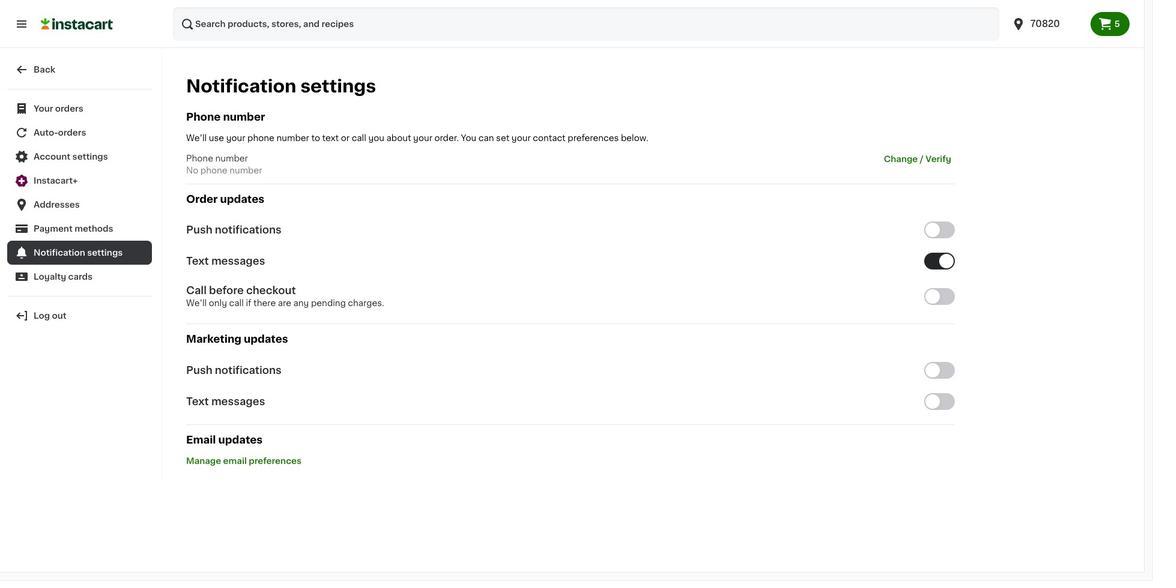 Task type: vqa. For each thing, say whether or not it's contained in the screenshot.
a
no



Task type: locate. For each thing, give the bounding box(es) containing it.
loyalty
[[34, 273, 66, 281]]

about
[[386, 134, 411, 142]]

0 horizontal spatial notification settings
[[34, 249, 123, 257]]

text messages for marketing
[[186, 397, 265, 406]]

settings up or
[[300, 77, 376, 95]]

phone down the phone number
[[247, 134, 274, 142]]

notification settings inside "notification settings" link
[[34, 249, 123, 257]]

instacart+ link
[[7, 169, 152, 193]]

orders up account settings
[[58, 129, 86, 137]]

notifications for order
[[215, 225, 282, 235]]

phone inside phone number no phone number
[[186, 154, 213, 163]]

1 vertical spatial phone
[[200, 166, 227, 175]]

push
[[186, 225, 212, 235], [186, 365, 212, 375]]

instacart+
[[34, 177, 78, 185]]

contact
[[533, 134, 566, 142]]

call
[[352, 134, 366, 142], [229, 299, 244, 308]]

change
[[884, 155, 918, 163]]

updates down phone number no phone number in the top of the page
[[220, 195, 264, 204]]

push for marketing updates
[[186, 365, 212, 375]]

text up call
[[186, 257, 209, 266]]

1 text messages from the top
[[186, 257, 265, 266]]

phone
[[186, 112, 221, 122], [186, 154, 213, 163]]

cards
[[68, 273, 93, 281]]

phone inside phone number no phone number
[[200, 166, 227, 175]]

0 vertical spatial push
[[186, 225, 212, 235]]

we'll left use
[[186, 134, 207, 142]]

push notifications down order updates
[[186, 225, 282, 235]]

0 vertical spatial push notifications
[[186, 225, 282, 235]]

0 vertical spatial notification settings
[[186, 77, 376, 95]]

1 vertical spatial settings
[[72, 153, 108, 161]]

2 phone from the top
[[186, 154, 213, 163]]

methods
[[75, 225, 113, 233]]

your right use
[[226, 134, 245, 142]]

1 vertical spatial we'll
[[186, 299, 207, 308]]

back link
[[7, 58, 152, 82]]

settings down methods
[[87, 249, 123, 257]]

messages up 'before'
[[211, 257, 265, 266]]

2 messages from the top
[[211, 397, 265, 406]]

1 horizontal spatial your
[[413, 134, 432, 142]]

0 vertical spatial phone
[[186, 112, 221, 122]]

marketing
[[186, 335, 241, 344]]

if
[[246, 299, 251, 308]]

0 vertical spatial orders
[[55, 104, 83, 113]]

phone right no on the left top
[[200, 166, 227, 175]]

email
[[186, 435, 216, 445]]

notifications down marketing updates
[[215, 365, 282, 375]]

number
[[223, 112, 265, 122], [277, 134, 309, 142], [215, 154, 248, 163], [230, 166, 262, 175]]

1 vertical spatial messages
[[211, 397, 265, 406]]

2 horizontal spatial your
[[512, 134, 531, 142]]

text up email
[[186, 397, 209, 406]]

manage email preferences
[[186, 457, 302, 465]]

your
[[34, 104, 53, 113]]

to
[[311, 134, 320, 142]]

call left if
[[229, 299, 244, 308]]

your right set
[[512, 134, 531, 142]]

pending
[[311, 299, 346, 308]]

0 vertical spatial notifications
[[215, 225, 282, 235]]

phone number
[[186, 112, 265, 122]]

1 horizontal spatial call
[[352, 134, 366, 142]]

auto-
[[34, 129, 58, 137]]

your
[[226, 134, 245, 142], [413, 134, 432, 142], [512, 134, 531, 142]]

settings for 'account settings' 'link'
[[72, 153, 108, 161]]

any
[[293, 299, 309, 308]]

0 vertical spatial messages
[[211, 257, 265, 266]]

0 vertical spatial text
[[186, 257, 209, 266]]

order
[[186, 195, 218, 204]]

messages up email updates
[[211, 397, 265, 406]]

only
[[209, 299, 227, 308]]

number up order updates
[[230, 166, 262, 175]]

preferences left 'below.'
[[568, 134, 619, 142]]

2 push from the top
[[186, 365, 212, 375]]

0 horizontal spatial your
[[226, 134, 245, 142]]

log
[[34, 312, 50, 320]]

1 vertical spatial text
[[186, 397, 209, 406]]

1 vertical spatial push notifications
[[186, 365, 282, 375]]

1 horizontal spatial phone
[[247, 134, 274, 142]]

0 vertical spatial we'll
[[186, 134, 207, 142]]

notifications for marketing
[[215, 365, 282, 375]]

are
[[278, 299, 291, 308]]

messages
[[211, 257, 265, 266], [211, 397, 265, 406]]

orders for auto-orders
[[58, 129, 86, 137]]

settings inside 'link'
[[72, 153, 108, 161]]

auto-orders link
[[7, 121, 152, 145]]

phone up no on the left top
[[186, 154, 213, 163]]

log out
[[34, 312, 66, 320]]

0 horizontal spatial preferences
[[249, 457, 302, 465]]

Search field
[[173, 7, 999, 41]]

your orders
[[34, 104, 83, 113]]

notification
[[186, 77, 296, 95], [34, 249, 85, 257]]

orders
[[55, 104, 83, 113], [58, 129, 86, 137]]

0 vertical spatial phone
[[247, 134, 274, 142]]

your left order.
[[413, 134, 432, 142]]

updates up manage email preferences link
[[218, 435, 263, 445]]

1 text from the top
[[186, 257, 209, 266]]

1 vertical spatial phone
[[186, 154, 213, 163]]

orders up auto-orders
[[55, 104, 83, 113]]

phone for phone number no phone number
[[186, 154, 213, 163]]

0 vertical spatial notification
[[186, 77, 296, 95]]

1 vertical spatial notification
[[34, 249, 85, 257]]

2 notifications from the top
[[215, 365, 282, 375]]

notification settings
[[186, 77, 376, 95], [34, 249, 123, 257]]

settings up instacart+ link
[[72, 153, 108, 161]]

phone number no phone number
[[186, 154, 262, 175]]

messages for order
[[211, 257, 265, 266]]

text for marketing updates
[[186, 397, 209, 406]]

settings
[[300, 77, 376, 95], [72, 153, 108, 161], [87, 249, 123, 257]]

manage
[[186, 457, 221, 465]]

0 horizontal spatial phone
[[200, 166, 227, 175]]

1 notifications from the top
[[215, 225, 282, 235]]

1 vertical spatial notification settings
[[34, 249, 123, 257]]

1 vertical spatial call
[[229, 299, 244, 308]]

1 vertical spatial notifications
[[215, 365, 282, 375]]

or
[[341, 134, 350, 142]]

2 we'll from the top
[[186, 299, 207, 308]]

push notifications down marketing updates
[[186, 365, 282, 375]]

number down use
[[215, 154, 248, 163]]

updates
[[220, 195, 264, 204], [244, 335, 288, 344], [218, 435, 263, 445]]

0 vertical spatial preferences
[[568, 134, 619, 142]]

notification up the phone number
[[186, 77, 296, 95]]

your orders link
[[7, 97, 152, 121]]

back
[[34, 65, 55, 74]]

push for order updates
[[186, 225, 212, 235]]

1 horizontal spatial preferences
[[568, 134, 619, 142]]

1 phone from the top
[[186, 112, 221, 122]]

change / verify
[[884, 155, 951, 163]]

push down marketing
[[186, 365, 212, 375]]

messages for marketing
[[211, 397, 265, 406]]

0 horizontal spatial call
[[229, 299, 244, 308]]

notification up 'loyalty cards'
[[34, 249, 85, 257]]

1 vertical spatial push
[[186, 365, 212, 375]]

preferences
[[568, 134, 619, 142], [249, 457, 302, 465]]

loyalty cards
[[34, 273, 93, 281]]

we'll
[[186, 134, 207, 142], [186, 299, 207, 308]]

None search field
[[173, 7, 999, 41]]

0 vertical spatial text messages
[[186, 257, 265, 266]]

text messages up email updates
[[186, 397, 265, 406]]

notifications
[[215, 225, 282, 235], [215, 365, 282, 375]]

push down order
[[186, 225, 212, 235]]

call right or
[[352, 134, 366, 142]]

0 vertical spatial updates
[[220, 195, 264, 204]]

1 vertical spatial text messages
[[186, 397, 265, 406]]

0 vertical spatial settings
[[300, 77, 376, 95]]

2 vertical spatial settings
[[87, 249, 123, 257]]

call inside call before checkout we'll only call if there are any pending charges.
[[229, 299, 244, 308]]

out
[[52, 312, 66, 320]]

2 push notifications from the top
[[186, 365, 282, 375]]

2 text from the top
[[186, 397, 209, 406]]

text
[[186, 257, 209, 266], [186, 397, 209, 406]]

push notifications
[[186, 225, 282, 235], [186, 365, 282, 375]]

1 messages from the top
[[211, 257, 265, 266]]

2 vertical spatial updates
[[218, 435, 263, 445]]

updates down there
[[244, 335, 288, 344]]

text for order updates
[[186, 257, 209, 266]]

phone
[[247, 134, 274, 142], [200, 166, 227, 175]]

preferences right email
[[249, 457, 302, 465]]

text messages
[[186, 257, 265, 266], [186, 397, 265, 406]]

updates for marketing updates
[[244, 335, 288, 344]]

phone up use
[[186, 112, 221, 122]]

1 vertical spatial updates
[[244, 335, 288, 344]]

1 horizontal spatial notification
[[186, 77, 296, 95]]

1 push from the top
[[186, 225, 212, 235]]

1 vertical spatial orders
[[58, 129, 86, 137]]

2 text messages from the top
[[186, 397, 265, 406]]

we'll down call
[[186, 299, 207, 308]]

1 push notifications from the top
[[186, 225, 282, 235]]

notifications down order updates
[[215, 225, 282, 235]]

number left to
[[277, 134, 309, 142]]

instacart logo image
[[41, 17, 113, 31]]

you
[[461, 134, 476, 142]]

text messages up 'before'
[[186, 257, 265, 266]]



Task type: describe. For each thing, give the bounding box(es) containing it.
number up use
[[223, 112, 265, 122]]

no
[[186, 166, 198, 175]]

loyalty cards link
[[7, 265, 152, 289]]

2 your from the left
[[413, 134, 432, 142]]

checkout
[[246, 286, 296, 296]]

below.
[[621, 134, 648, 142]]

account settings
[[34, 153, 108, 161]]

can
[[479, 134, 494, 142]]

5
[[1114, 20, 1120, 28]]

70820 button
[[1004, 7, 1090, 41]]

verify
[[926, 155, 951, 163]]

order.
[[434, 134, 459, 142]]

updates for order updates
[[220, 195, 264, 204]]

account settings link
[[7, 145, 152, 169]]

settings for "notification settings" link
[[87, 249, 123, 257]]

0 horizontal spatial notification
[[34, 249, 85, 257]]

70820 button
[[1011, 7, 1083, 41]]

payment methods
[[34, 225, 113, 233]]

we'll inside call before checkout we'll only call if there are any pending charges.
[[186, 299, 207, 308]]

phone for your
[[247, 134, 274, 142]]

addresses link
[[7, 193, 152, 217]]

text messages for order
[[186, 257, 265, 266]]

1 horizontal spatial notification settings
[[186, 77, 376, 95]]

5 button
[[1090, 12, 1130, 36]]

phone for no
[[200, 166, 227, 175]]

push notifications for marketing
[[186, 365, 282, 375]]

auto-orders
[[34, 129, 86, 137]]

payment
[[34, 225, 73, 233]]

marketing updates
[[186, 335, 288, 344]]

log out link
[[7, 304, 152, 328]]

1 vertical spatial preferences
[[249, 457, 302, 465]]

use
[[209, 134, 224, 142]]

1 we'll from the top
[[186, 134, 207, 142]]

you
[[368, 134, 384, 142]]

account
[[34, 153, 70, 161]]

70820
[[1030, 19, 1060, 28]]

notification settings link
[[7, 241, 152, 265]]

orders for your orders
[[55, 104, 83, 113]]

updates for email updates
[[218, 435, 263, 445]]

text
[[322, 134, 339, 142]]

we'll use your phone number to text or call you about your order. you can set your contact preferences below.
[[186, 134, 648, 142]]

3 your from the left
[[512, 134, 531, 142]]

email updates
[[186, 435, 263, 445]]

phone for phone number
[[186, 112, 221, 122]]

addresses
[[34, 201, 80, 209]]

before
[[209, 286, 244, 296]]

email
[[223, 457, 247, 465]]

call
[[186, 286, 207, 296]]

there
[[254, 299, 276, 308]]

0 vertical spatial call
[[352, 134, 366, 142]]

order updates
[[186, 195, 264, 204]]

1 your from the left
[[226, 134, 245, 142]]

manage email preferences link
[[186, 457, 302, 465]]

change / verify button
[[880, 153, 955, 166]]

call before checkout we'll only call if there are any pending charges.
[[186, 286, 384, 308]]

charges.
[[348, 299, 384, 308]]

push notifications for order
[[186, 225, 282, 235]]

/
[[920, 155, 924, 163]]

payment methods link
[[7, 217, 152, 241]]

set
[[496, 134, 509, 142]]



